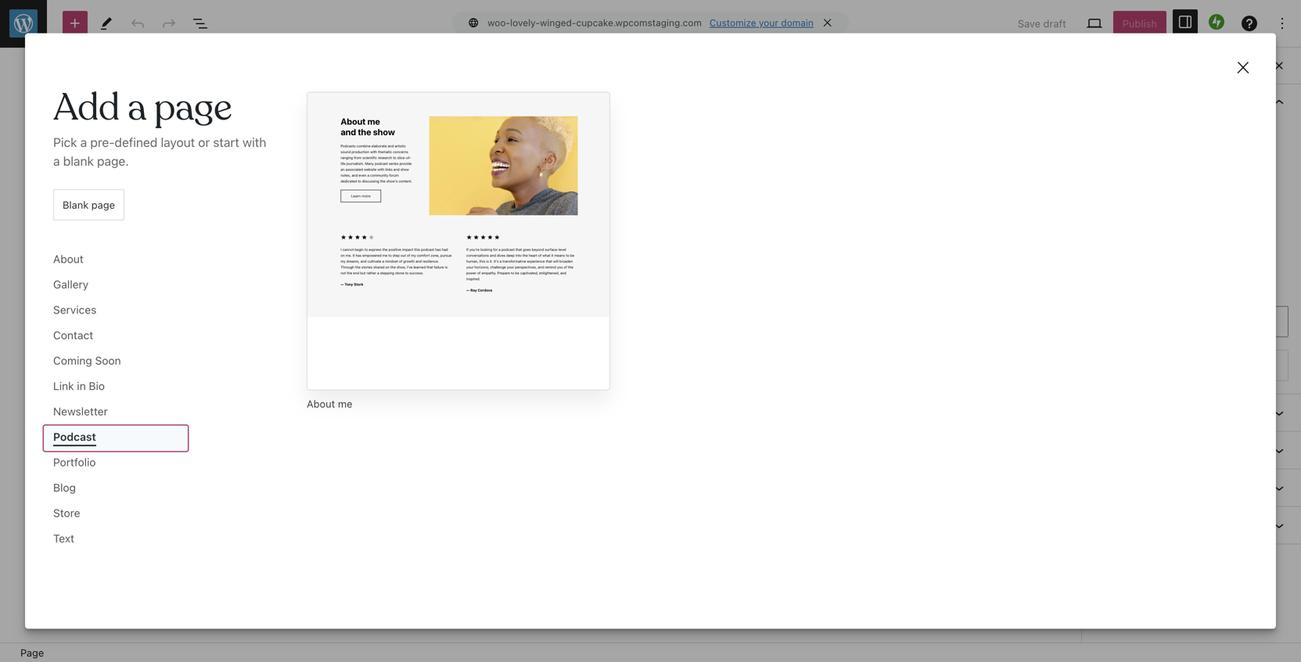 Task type: describe. For each thing, give the bounding box(es) containing it.
coming soon button
[[44, 350, 188, 375]]

services
[[53, 304, 97, 317]]

editor content region
[[0, 48, 1082, 643]]

Pending review checkbox
[[1095, 259, 1111, 274]]

start
[[213, 135, 239, 150]]

link
[[53, 380, 74, 393]]

page
[[20, 648, 44, 659]]

add a page document
[[25, 33, 1277, 611]]

defined
[[115, 135, 158, 150]]

blog
[[53, 482, 76, 495]]

2 horizontal spatial a
[[128, 84, 146, 132]]

store
[[53, 507, 80, 520]]

blog button
[[44, 477, 188, 503]]

about me
[[307, 398, 353, 410]]

or
[[198, 135, 210, 150]]

pick
[[53, 135, 77, 150]]

portfolio
[[53, 456, 96, 469]]

podcast
[[53, 431, 96, 444]]

blank
[[63, 154, 94, 169]]

winged-
[[540, 17, 576, 28]]

blank
[[63, 199, 89, 211]]

me
[[338, 398, 353, 410]]

link in bio
[[53, 380, 105, 393]]

layout
[[161, 135, 195, 150]]

portfolio button
[[44, 452, 188, 477]]

1 horizontal spatial a
[[80, 135, 87, 150]]

save draft
[[1018, 18, 1067, 29]]

bio
[[89, 380, 105, 393]]

podcast button
[[44, 426, 188, 452]]

customize
[[710, 17, 757, 28]]

page inside add a page pick a pre-defined layout or start with a blank page.
[[154, 84, 232, 132]]

contact
[[53, 329, 93, 342]]

save draft button
[[1009, 11, 1076, 36]]

newsletter button
[[44, 401, 188, 426]]



Task type: vqa. For each thing, say whether or not it's contained in the screenshot.
page.
yes



Task type: locate. For each thing, give the bounding box(es) containing it.
0 horizontal spatial about
[[53, 253, 84, 266]]

page right blank
[[91, 199, 115, 211]]

menu containing about
[[42, 247, 269, 555]]

add a page pick a pre-defined layout or start with a blank page.
[[53, 84, 266, 169]]

services button
[[44, 299, 188, 325]]

2 vertical spatial a
[[53, 154, 60, 169]]

gallery button
[[44, 274, 188, 299]]

blank page
[[63, 199, 115, 211]]

page
[[154, 84, 232, 132], [91, 199, 115, 211]]

lovely-
[[510, 17, 540, 28]]

text button
[[44, 528, 188, 553]]

1 horizontal spatial about
[[307, 398, 335, 410]]

menu inside add a page document
[[42, 247, 269, 555]]

about me option
[[307, 92, 611, 411]]

a
[[128, 84, 146, 132], [80, 135, 87, 150], [53, 154, 60, 169]]

cupcake.wpcomstaging.com
[[576, 17, 702, 28]]

customize your domain button
[[710, 17, 814, 28]]

close settings image
[[1270, 56, 1289, 75]]

store button
[[44, 503, 188, 528]]

a right pick
[[80, 135, 87, 150]]

a up defined
[[128, 84, 146, 132]]

domain
[[781, 17, 814, 28]]

save
[[1018, 18, 1041, 29]]

about
[[53, 253, 84, 266], [307, 398, 335, 410]]

a down pick
[[53, 154, 60, 169]]

about for about
[[53, 253, 84, 266]]

0 vertical spatial a
[[128, 84, 146, 132]]

pre-
[[90, 135, 115, 150]]

add
[[53, 84, 120, 132]]

your
[[759, 17, 779, 28]]

page up or
[[154, 84, 232, 132]]

0 horizontal spatial a
[[53, 154, 60, 169]]

woo-lovely-winged-cupcake.wpcomstaging.com customize your domain
[[488, 17, 814, 28]]

about left me
[[307, 398, 335, 410]]

with
[[243, 135, 266, 150]]

about up gallery
[[53, 253, 84, 266]]

undo image
[[128, 14, 147, 33]]

1 vertical spatial a
[[80, 135, 87, 150]]

draft
[[1044, 18, 1067, 29]]

0 vertical spatial page
[[154, 84, 232, 132]]

close image
[[1234, 58, 1253, 77]]

contact button
[[44, 325, 188, 350]]

blank page button
[[53, 190, 124, 221]]

1 horizontal spatial page
[[154, 84, 232, 132]]

gallery
[[53, 278, 89, 291]]

1 vertical spatial page
[[91, 199, 115, 211]]

redo image
[[160, 14, 178, 33]]

1 vertical spatial about
[[307, 398, 335, 410]]

soon
[[95, 355, 121, 368]]

page inside button
[[91, 199, 115, 211]]

page.
[[97, 154, 129, 169]]

about inside option
[[307, 398, 335, 410]]

newsletter
[[53, 406, 108, 418]]

in
[[77, 380, 86, 393]]

coming soon
[[53, 355, 121, 368]]

coming
[[53, 355, 92, 368]]

0 horizontal spatial page
[[91, 199, 115, 211]]

link in bio button
[[44, 375, 188, 401]]

menu
[[42, 247, 269, 555]]

about button
[[44, 248, 188, 274]]

0 vertical spatial about
[[53, 253, 84, 266]]

about inside button
[[53, 253, 84, 266]]

page tab panel
[[1082, 84, 1302, 545]]

woo-
[[488, 17, 510, 28]]

settings image
[[1176, 13, 1195, 31]]

text
[[53, 533, 74, 546]]

about for about me
[[307, 398, 335, 410]]



